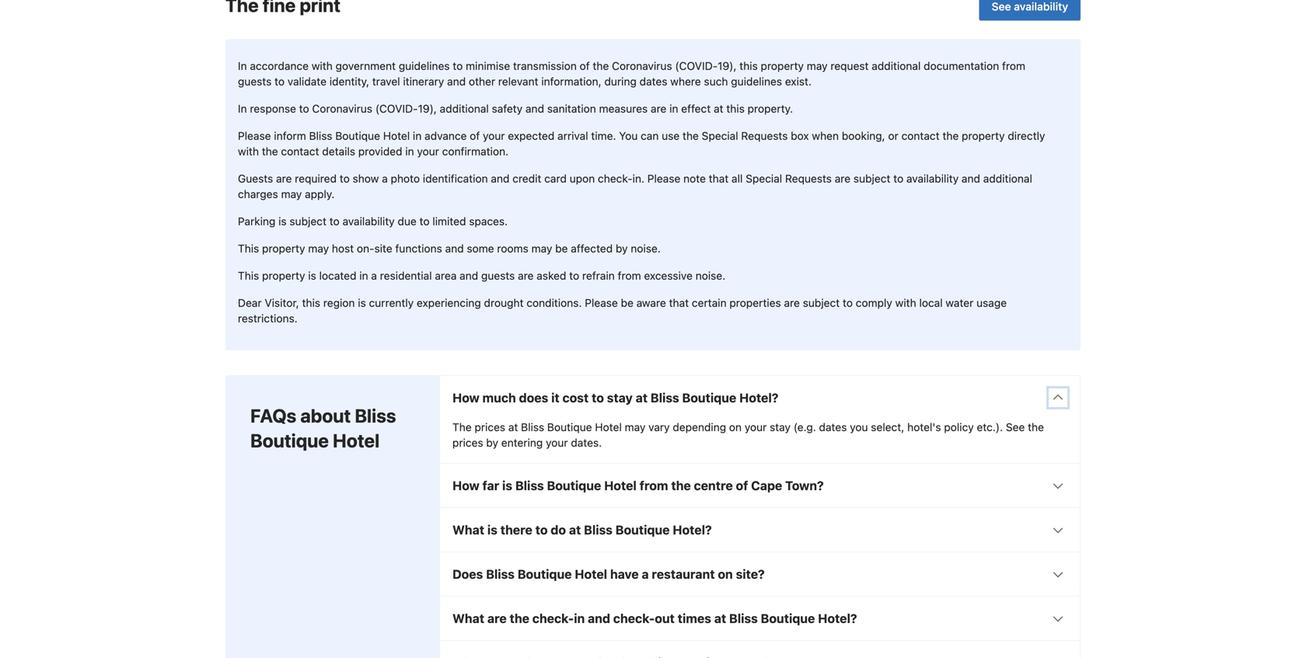 Task type: describe. For each thing, give the bounding box(es) containing it.
requests inside guests are required to show a photo identification and credit card upon check-in. please note that all special requests are subject to availability and additional charges may apply.
[[785, 172, 832, 185]]

dates inside in accordance with government guidelines to minimise transmission of the coronavirus (covid-19), this property may request additional documentation from guests to validate identity, travel itinerary and other relevant information, during dates where such guidelines exist.
[[640, 75, 668, 88]]

may left host
[[308, 242, 329, 255]]

to right the asked
[[569, 269, 580, 282]]

your down how much does it cost to stay at bliss boutique hotel? dropdown button
[[745, 421, 767, 434]]

this for this property may host on-site functions and some rooms may be affected by noise.
[[238, 242, 259, 255]]

of inside 'dropdown button'
[[736, 479, 748, 493]]

parking is subject to availability due to limited spaces.
[[238, 215, 508, 228]]

documentation
[[924, 59, 1000, 72]]

located
[[319, 269, 357, 282]]

are inside what are the check-in and check-out times at bliss boutique hotel? dropdown button
[[488, 612, 507, 626]]

is right parking
[[279, 215, 287, 228]]

sanitation
[[547, 102, 596, 115]]

cost
[[563, 391, 589, 406]]

0 vertical spatial by
[[616, 242, 628, 255]]

about
[[300, 405, 351, 427]]

far
[[483, 479, 499, 493]]

to left the 'minimise'
[[453, 59, 463, 72]]

0 vertical spatial guidelines
[[399, 59, 450, 72]]

credit
[[513, 172, 542, 185]]

validate
[[288, 75, 327, 88]]

at right cost
[[636, 391, 648, 406]]

1 horizontal spatial guidelines
[[731, 75, 782, 88]]

time.
[[591, 129, 616, 142]]

comply
[[856, 297, 893, 309]]

accordance
[[250, 59, 309, 72]]

the inside in accordance with government guidelines to minimise transmission of the coronavirus (covid-19), this property may request additional documentation from guests to validate identity, travel itinerary and other relevant information, during dates where such guidelines exist.
[[593, 59, 609, 72]]

dear visitor, this region is currently experiencing drought conditions. please be aware that certain properties are subject to comply with local water usage restrictions.
[[238, 297, 1007, 325]]

0 horizontal spatial noise.
[[631, 242, 661, 255]]

does
[[453, 567, 483, 582]]

area
[[435, 269, 457, 282]]

see inside button
[[992, 0, 1012, 13]]

times
[[678, 612, 712, 626]]

dates.
[[571, 437, 602, 449]]

0 horizontal spatial (covid-
[[375, 102, 418, 115]]

1 horizontal spatial guests
[[481, 269, 515, 282]]

due
[[398, 215, 417, 228]]

boutique inside 'faqs about bliss boutique hotel'
[[250, 430, 329, 452]]

apply.
[[305, 188, 335, 201]]

centre
[[694, 479, 733, 493]]

limited
[[433, 215, 466, 228]]

your down the 'advance'
[[417, 145, 439, 158]]

subject inside 'dear visitor, this region is currently experiencing drought conditions. please be aware that certain properties are subject to comply with local water usage restrictions.'
[[803, 297, 840, 309]]

do
[[551, 523, 566, 538]]

availability inside guests are required to show a photo identification and credit card upon check-in. please note that all special requests are subject to availability and additional charges may apply.
[[907, 172, 959, 185]]

hotel inside dropdown button
[[575, 567, 607, 582]]

additional inside guests are required to show a photo identification and credit card upon check-in. please note that all special requests are subject to availability and additional charges may apply.
[[984, 172, 1033, 185]]

property inside please inform bliss boutique hotel in advance of your expected arrival time. you can use the special requests box when booking, or contact the property directly with the contact details provided in your confirmation.
[[962, 129, 1005, 142]]

in right located
[[360, 269, 368, 282]]

bliss right do
[[584, 523, 613, 538]]

how much does it cost to stay at bliss boutique hotel? button
[[440, 376, 1080, 420]]

restaurant
[[652, 567, 715, 582]]

1 vertical spatial contact
[[281, 145, 319, 158]]

guests
[[238, 172, 273, 185]]

is left located
[[308, 269, 316, 282]]

special inside please inform bliss boutique hotel in advance of your expected arrival time. you can use the special requests box when booking, or contact the property directly with the contact details provided in your confirmation.
[[702, 129, 739, 142]]

boutique up depending
[[682, 391, 737, 406]]

at right times
[[715, 612, 727, 626]]

functions
[[395, 242, 442, 255]]

rooms
[[497, 242, 529, 255]]

0 vertical spatial hotel?
[[740, 391, 779, 406]]

or
[[889, 129, 899, 142]]

entering
[[501, 437, 543, 449]]

this property is located in a residential area and guests are asked to refrain from excessive noise.
[[238, 269, 726, 282]]

see availability button
[[980, 0, 1081, 21]]

when
[[812, 129, 839, 142]]

please inside please inform bliss boutique hotel in advance of your expected arrival time. you can use the special requests box when booking, or contact the property directly with the contact details provided in your confirmation.
[[238, 129, 271, 142]]

1 vertical spatial prices
[[453, 437, 483, 449]]

select,
[[871, 421, 905, 434]]

required
[[295, 172, 337, 185]]

inform
[[274, 129, 306, 142]]

what for what is there to do at bliss boutique hotel?
[[453, 523, 485, 538]]

to inside 'dear visitor, this region is currently experiencing drought conditions. please be aware that certain properties are subject to comply with local water usage restrictions.'
[[843, 297, 853, 309]]

on inside 'the prices at bliss boutique hotel may vary depending on your stay (e.g. dates you select, hotel's policy etc.). see the prices by entering your dates.'
[[729, 421, 742, 434]]

faqs about bliss boutique hotel
[[250, 405, 396, 452]]

2 vertical spatial hotel?
[[818, 612, 857, 626]]

boutique inside 'the prices at bliss boutique hotel may vary depending on your stay (e.g. dates you select, hotel's policy etc.). see the prices by entering your dates.'
[[547, 421, 592, 434]]

it
[[552, 391, 560, 406]]

your left dates. at bottom left
[[546, 437, 568, 449]]

this property may host on-site functions and some rooms may be affected by noise.
[[238, 242, 661, 255]]

arrival
[[558, 129, 588, 142]]

property down parking
[[262, 242, 305, 255]]

hotel inside please inform bliss boutique hotel in advance of your expected arrival time. you can use the special requests box when booking, or contact the property directly with the contact details provided in your confirmation.
[[383, 129, 410, 142]]

host
[[332, 242, 354, 255]]

booking,
[[842, 129, 886, 142]]

exist.
[[785, 75, 812, 88]]

0 horizontal spatial coronavirus
[[312, 102, 373, 115]]

subject inside guests are required to show a photo identification and credit card upon check-in. please note that all special requests are subject to availability and additional charges may apply.
[[854, 172, 891, 185]]

please inform bliss boutique hotel in advance of your expected arrival time. you can use the special requests box when booking, or contact the property directly with the contact details provided in your confirmation.
[[238, 129, 1046, 158]]

additional inside in accordance with government guidelines to minimise transmission of the coronavirus (covid-19), this property may request additional documentation from guests to validate identity, travel itinerary and other relevant information, during dates where such guidelines exist.
[[872, 59, 921, 72]]

town?
[[786, 479, 824, 493]]

check- inside guests are required to show a photo identification and credit card upon check-in. please note that all special requests are subject to availability and additional charges may apply.
[[598, 172, 633, 185]]

such
[[704, 75, 728, 88]]

0 vertical spatial be
[[555, 242, 568, 255]]

0 horizontal spatial availability
[[343, 215, 395, 228]]

0 vertical spatial prices
[[475, 421, 506, 434]]

drought
[[484, 297, 524, 309]]

government
[[336, 59, 396, 72]]

to up host
[[330, 215, 340, 228]]

stay inside 'the prices at bliss boutique hotel may vary depending on your stay (e.g. dates you select, hotel's policy etc.). see the prices by entering your dates.'
[[770, 421, 791, 434]]

what for what are the check-in and check-out times at bliss boutique hotel?
[[453, 612, 485, 626]]

does
[[519, 391, 549, 406]]

see inside 'the prices at bliss boutique hotel may vary depending on your stay (e.g. dates you select, hotel's policy etc.). see the prices by entering your dates.'
[[1006, 421, 1025, 434]]

how much does it cost to stay at bliss boutique hotel?
[[453, 391, 779, 406]]

travel
[[372, 75, 400, 88]]

to right cost
[[592, 391, 604, 406]]

use
[[662, 129, 680, 142]]

at right effect at the right top of page
[[714, 102, 724, 115]]

water
[[946, 297, 974, 309]]

0 horizontal spatial 19),
[[418, 102, 437, 115]]

to left show
[[340, 172, 350, 185]]

requests inside please inform bliss boutique hotel in advance of your expected arrival time. you can use the special requests box when booking, or contact the property directly with the contact details provided in your confirmation.
[[741, 129, 788, 142]]

from inside 'dropdown button'
[[640, 479, 668, 493]]

minimise
[[466, 59, 510, 72]]

to left do
[[536, 523, 548, 538]]

cape
[[751, 479, 783, 493]]

that inside guests are required to show a photo identification and credit card upon check-in. please note that all special requests are subject to availability and additional charges may apply.
[[709, 172, 729, 185]]

show
[[353, 172, 379, 185]]

1 vertical spatial this
[[727, 102, 745, 115]]

at right do
[[569, 523, 581, 538]]

from inside in accordance with government guidelines to minimise transmission of the coronavirus (covid-19), this property may request additional documentation from guests to validate identity, travel itinerary and other relevant information, during dates where such guidelines exist.
[[1002, 59, 1026, 72]]

much
[[483, 391, 516, 406]]

advance
[[425, 129, 467, 142]]

in accordance with government guidelines to minimise transmission of the coronavirus (covid-19), this property may request additional documentation from guests to validate identity, travel itinerary and other relevant information, during dates where such guidelines exist.
[[238, 59, 1026, 88]]

dates inside 'the prices at bliss boutique hotel may vary depending on your stay (e.g. dates you select, hotel's policy etc.). see the prices by entering your dates.'
[[819, 421, 847, 434]]

etc.).
[[977, 421, 1003, 434]]

property inside in accordance with government guidelines to minimise transmission of the coronavirus (covid-19), this property may request additional documentation from guests to validate identity, travel itinerary and other relevant information, during dates where such guidelines exist.
[[761, 59, 804, 72]]

how for how much does it cost to stay at bliss boutique hotel?
[[453, 391, 480, 406]]

with inside in accordance with government guidelines to minimise transmission of the coronavirus (covid-19), this property may request additional documentation from guests to validate identity, travel itinerary and other relevant information, during dates where such guidelines exist.
[[312, 59, 333, 72]]

please inside 'dear visitor, this region is currently experiencing drought conditions. please be aware that certain properties are subject to comply with local water usage restrictions.'
[[585, 297, 618, 309]]

check- down does bliss boutique hotel have a restaurant on site?
[[533, 612, 574, 626]]

you
[[619, 129, 638, 142]]

bliss inside please inform bliss boutique hotel in advance of your expected arrival time. you can use the special requests box when booking, or contact the property directly with the contact details provided in your confirmation.
[[309, 129, 333, 142]]

this inside 'dear visitor, this region is currently experiencing drought conditions. please be aware that certain properties are subject to comply with local water usage restrictions.'
[[302, 297, 320, 309]]

hotel's
[[908, 421, 941, 434]]

certain
[[692, 297, 727, 309]]

stay inside dropdown button
[[607, 391, 633, 406]]

excessive
[[644, 269, 693, 282]]

where
[[671, 75, 701, 88]]

this for this property is located in a residential area and guests are asked to refrain from excessive noise.
[[238, 269, 259, 282]]

aware
[[637, 297, 666, 309]]

vary
[[649, 421, 670, 434]]

region
[[323, 297, 355, 309]]

be inside 'dear visitor, this region is currently experiencing drought conditions. please be aware that certain properties are subject to comply with local water usage restrictions.'
[[621, 297, 634, 309]]

bliss right does
[[486, 567, 515, 582]]



Task type: vqa. For each thing, say whether or not it's contained in the screenshot.
the top HOW
yes



Task type: locate. For each thing, give the bounding box(es) containing it.
what down does
[[453, 612, 485, 626]]

boutique down dates. at bottom left
[[547, 479, 601, 493]]

parking
[[238, 215, 276, 228]]

of inside in accordance with government guidelines to minimise transmission of the coronavirus (covid-19), this property may request additional documentation from guests to validate identity, travel itinerary and other relevant information, during dates where such guidelines exist.
[[580, 59, 590, 72]]

requests down property.
[[741, 129, 788, 142]]

0 vertical spatial availability
[[1014, 0, 1069, 13]]

is inside dropdown button
[[488, 523, 498, 538]]

how far is bliss boutique hotel from the centre of cape town? button
[[440, 464, 1080, 508]]

in left accordance
[[238, 59, 247, 72]]

1 horizontal spatial dates
[[819, 421, 847, 434]]

at inside 'the prices at bliss boutique hotel may vary depending on your stay (e.g. dates you select, hotel's policy etc.). see the prices by entering your dates.'
[[508, 421, 518, 434]]

please
[[238, 129, 271, 142], [648, 172, 681, 185], [585, 297, 618, 309]]

1 vertical spatial with
[[238, 145, 259, 158]]

see up documentation
[[992, 0, 1012, 13]]

1 horizontal spatial with
[[312, 59, 333, 72]]

in
[[238, 59, 247, 72], [238, 102, 247, 115]]

property.
[[748, 102, 793, 115]]

how inside how far is bliss boutique hotel from the centre of cape town? 'dropdown button'
[[453, 479, 480, 493]]

1 vertical spatial guests
[[481, 269, 515, 282]]

0 vertical spatial from
[[1002, 59, 1026, 72]]

2 horizontal spatial subject
[[854, 172, 891, 185]]

guests
[[238, 75, 272, 88], [481, 269, 515, 282]]

property
[[761, 59, 804, 72], [962, 129, 1005, 142], [262, 242, 305, 255], [262, 269, 305, 282]]

coronavirus inside in accordance with government guidelines to minimise transmission of the coronavirus (covid-19), this property may request additional documentation from guests to validate identity, travel itinerary and other relevant information, during dates where such guidelines exist.
[[612, 59, 672, 72]]

guidelines up property.
[[731, 75, 782, 88]]

1 vertical spatial special
[[746, 172, 782, 185]]

2 horizontal spatial hotel?
[[818, 612, 857, 626]]

card
[[545, 172, 567, 185]]

may up exist.
[[807, 59, 828, 72]]

(covid- up where
[[675, 59, 718, 72]]

the inside 'dropdown button'
[[671, 479, 691, 493]]

that inside 'dear visitor, this region is currently experiencing drought conditions. please be aware that certain properties are subject to comply with local water usage restrictions.'
[[669, 297, 689, 309]]

a for have
[[642, 567, 649, 582]]

in left effect at the right top of page
[[670, 102, 679, 115]]

1 horizontal spatial 19),
[[718, 59, 737, 72]]

provided
[[358, 145, 403, 158]]

check-
[[598, 172, 633, 185], [533, 612, 574, 626], [613, 612, 655, 626]]

0 horizontal spatial of
[[470, 129, 480, 142]]

2 vertical spatial of
[[736, 479, 748, 493]]

0 horizontal spatial please
[[238, 129, 271, 142]]

and inside dropdown button
[[588, 612, 611, 626]]

on right depending
[[729, 421, 742, 434]]

to down validate
[[299, 102, 309, 115]]

stay left (e.g.
[[770, 421, 791, 434]]

this
[[740, 59, 758, 72], [727, 102, 745, 115], [302, 297, 320, 309]]

1 vertical spatial this
[[238, 269, 259, 282]]

special
[[702, 129, 739, 142], [746, 172, 782, 185]]

in up photo
[[405, 145, 414, 158]]

1 horizontal spatial of
[[580, 59, 590, 72]]

directly
[[1008, 129, 1046, 142]]

what are the check-in and check-out times at bliss boutique hotel?
[[453, 612, 857, 626]]

this down parking
[[238, 242, 259, 255]]

1 vertical spatial subject
[[290, 215, 327, 228]]

dates left where
[[640, 75, 668, 88]]

from right documentation
[[1002, 59, 1026, 72]]

2 this from the top
[[238, 269, 259, 282]]

1 vertical spatial see
[[1006, 421, 1025, 434]]

2 horizontal spatial a
[[642, 567, 649, 582]]

are inside 'dear visitor, this region is currently experiencing drought conditions. please be aware that certain properties are subject to comply with local water usage restrictions.'
[[784, 297, 800, 309]]

what is there to do at bliss boutique hotel?
[[453, 523, 712, 538]]

this left region
[[302, 297, 320, 309]]

0 horizontal spatial contact
[[281, 145, 319, 158]]

1 vertical spatial noise.
[[696, 269, 726, 282]]

that
[[709, 172, 729, 185], [669, 297, 689, 309]]

what is there to do at bliss boutique hotel? button
[[440, 509, 1080, 552]]

this inside in accordance with government guidelines to minimise transmission of the coronavirus (covid-19), this property may request additional documentation from guests to validate identity, travel itinerary and other relevant information, during dates where such guidelines exist.
[[740, 59, 758, 72]]

1 horizontal spatial hotel?
[[740, 391, 779, 406]]

with up guests
[[238, 145, 259, 158]]

identity,
[[330, 75, 369, 88]]

how left far
[[453, 479, 480, 493]]

2 vertical spatial a
[[642, 567, 649, 582]]

check- down have
[[613, 612, 655, 626]]

your
[[483, 129, 505, 142], [417, 145, 439, 158], [745, 421, 767, 434], [546, 437, 568, 449]]

0 vertical spatial contact
[[902, 129, 940, 142]]

(covid- down travel
[[375, 102, 418, 115]]

in inside in accordance with government guidelines to minimise transmission of the coronavirus (covid-19), this property may request additional documentation from guests to validate identity, travel itinerary and other relevant information, during dates where such guidelines exist.
[[238, 59, 247, 72]]

visitor,
[[265, 297, 299, 309]]

experiencing
[[417, 297, 481, 309]]

upon
[[570, 172, 595, 185]]

19), inside in accordance with government guidelines to minimise transmission of the coronavirus (covid-19), this property may request additional documentation from guests to validate identity, travel itinerary and other relevant information, during dates where such guidelines exist.
[[718, 59, 737, 72]]

2 horizontal spatial of
[[736, 479, 748, 493]]

bliss inside 'the prices at bliss boutique hotel may vary depending on your stay (e.g. dates you select, hotel's policy etc.). see the prices by entering your dates.'
[[521, 421, 544, 434]]

in for in accordance with government guidelines to minimise transmission of the coronavirus (covid-19), this property may request additional documentation from guests to validate identity, travel itinerary and other relevant information, during dates where such guidelines exist.
[[238, 59, 247, 72]]

1 vertical spatial that
[[669, 297, 689, 309]]

on inside dropdown button
[[718, 567, 733, 582]]

that left all
[[709, 172, 729, 185]]

bliss right about
[[355, 405, 396, 427]]

guests are required to show a photo identification and credit card upon check-in. please note that all special requests are subject to availability and additional charges may apply.
[[238, 172, 1033, 201]]

confirmation.
[[442, 145, 509, 158]]

property up visitor,
[[262, 269, 305, 282]]

is left there
[[488, 523, 498, 538]]

may
[[807, 59, 828, 72], [281, 188, 302, 201], [308, 242, 329, 255], [532, 242, 552, 255], [625, 421, 646, 434]]

a right show
[[382, 172, 388, 185]]

in left the 'advance'
[[413, 129, 422, 142]]

1 horizontal spatial please
[[585, 297, 618, 309]]

site
[[374, 242, 393, 255]]

availability
[[1014, 0, 1069, 13], [907, 172, 959, 185], [343, 215, 395, 228]]

19), up such
[[718, 59, 737, 72]]

0 horizontal spatial special
[[702, 129, 739, 142]]

dear
[[238, 297, 262, 309]]

the prices at bliss boutique hotel may vary depending on your stay (e.g. dates you select, hotel's policy etc.). see the prices by entering your dates.
[[453, 421, 1044, 449]]

0 vertical spatial of
[[580, 59, 590, 72]]

there
[[501, 523, 533, 538]]

with left local
[[896, 297, 917, 309]]

0 vertical spatial 19),
[[718, 59, 737, 72]]

faqs
[[250, 405, 296, 427]]

1 vertical spatial how
[[453, 479, 480, 493]]

boutique inside 'dropdown button'
[[547, 479, 601, 493]]

identification
[[423, 172, 488, 185]]

special inside guests are required to show a photo identification and credit card upon check-in. please note that all special requests are subject to availability and additional charges may apply.
[[746, 172, 782, 185]]

0 vertical spatial noise.
[[631, 242, 661, 255]]

with inside please inform bliss boutique hotel in advance of your expected arrival time. you can use the special requests box when booking, or contact the property directly with the contact details provided in your confirmation.
[[238, 145, 259, 158]]

all
[[732, 172, 743, 185]]

site?
[[736, 567, 765, 582]]

2 horizontal spatial additional
[[984, 172, 1033, 185]]

of up information,
[[580, 59, 590, 72]]

a inside guests are required to show a photo identification and credit card upon check-in. please note that all special requests are subject to availability and additional charges may apply.
[[382, 172, 388, 185]]

please down refrain
[[585, 297, 618, 309]]

boutique down how far is bliss boutique hotel from the centre of cape town?
[[616, 523, 670, 538]]

1 horizontal spatial by
[[616, 242, 628, 255]]

how
[[453, 391, 480, 406], [453, 479, 480, 493]]

expected
[[508, 129, 555, 142]]

from right refrain
[[618, 269, 641, 282]]

please inside guests are required to show a photo identification and credit card upon check-in. please note that all special requests are subject to availability and additional charges may apply.
[[648, 172, 681, 185]]

0 horizontal spatial subject
[[290, 215, 327, 228]]

may inside in accordance with government guidelines to minimise transmission of the coronavirus (covid-19), this property may request additional documentation from guests to validate identity, travel itinerary and other relevant information, during dates where such guidelines exist.
[[807, 59, 828, 72]]

usage
[[977, 297, 1007, 309]]

with inside 'dear visitor, this region is currently experiencing drought conditions. please be aware that certain properties are subject to comply with local water usage restrictions.'
[[896, 297, 917, 309]]

1 vertical spatial guidelines
[[731, 75, 782, 88]]

contact down inform
[[281, 145, 319, 158]]

contact right or
[[902, 129, 940, 142]]

1 what from the top
[[453, 523, 485, 538]]

0 vertical spatial coronavirus
[[612, 59, 672, 72]]

0 horizontal spatial by
[[486, 437, 499, 449]]

see availability
[[992, 0, 1069, 13]]

1 vertical spatial by
[[486, 437, 499, 449]]

may inside 'the prices at bliss boutique hotel may vary depending on your stay (e.g. dates you select, hotel's policy etc.). see the prices by entering your dates.'
[[625, 421, 646, 434]]

1 vertical spatial of
[[470, 129, 480, 142]]

out
[[655, 612, 675, 626]]

2 what from the top
[[453, 612, 485, 626]]

guests inside in accordance with government guidelines to minimise transmission of the coronavirus (covid-19), this property may request additional documentation from guests to validate identity, travel itinerary and other relevant information, during dates where such guidelines exist.
[[238, 75, 272, 88]]

property up exist.
[[761, 59, 804, 72]]

1 vertical spatial coronavirus
[[312, 102, 373, 115]]

by inside 'the prices at bliss boutique hotel may vary depending on your stay (e.g. dates you select, hotel's policy etc.). see the prices by entering your dates.'
[[486, 437, 499, 449]]

hotel
[[383, 129, 410, 142], [595, 421, 622, 434], [333, 430, 380, 452], [604, 479, 637, 493], [575, 567, 607, 582]]

0 horizontal spatial additional
[[440, 102, 489, 115]]

a inside dropdown button
[[642, 567, 649, 582]]

0 vertical spatial see
[[992, 0, 1012, 13]]

2 vertical spatial please
[[585, 297, 618, 309]]

your up confirmation.
[[483, 129, 505, 142]]

a right have
[[642, 567, 649, 582]]

hotel up the what is there to do at bliss boutique hotel?
[[604, 479, 637, 493]]

0 horizontal spatial be
[[555, 242, 568, 255]]

1 vertical spatial stay
[[770, 421, 791, 434]]

to
[[453, 59, 463, 72], [275, 75, 285, 88], [299, 102, 309, 115], [340, 172, 350, 185], [894, 172, 904, 185], [330, 215, 340, 228], [420, 215, 430, 228], [569, 269, 580, 282], [843, 297, 853, 309], [592, 391, 604, 406], [536, 523, 548, 538]]

a for show
[[382, 172, 388, 185]]

1 horizontal spatial coronavirus
[[612, 59, 672, 72]]

additional down directly
[[984, 172, 1033, 185]]

hotel?
[[740, 391, 779, 406], [673, 523, 712, 538], [818, 612, 857, 626]]

bliss up the vary
[[651, 391, 679, 406]]

0 vertical spatial subject
[[854, 172, 891, 185]]

1 horizontal spatial subject
[[803, 297, 840, 309]]

the inside 'the prices at bliss boutique hotel may vary depending on your stay (e.g. dates you select, hotel's policy etc.). see the prices by entering your dates.'
[[1028, 421, 1044, 434]]

contact
[[902, 129, 940, 142], [281, 145, 319, 158]]

subject
[[854, 172, 891, 185], [290, 215, 327, 228], [803, 297, 840, 309]]

2 vertical spatial additional
[[984, 172, 1033, 185]]

may left apply.
[[281, 188, 302, 201]]

1 this from the top
[[238, 242, 259, 255]]

dates
[[640, 75, 668, 88], [819, 421, 847, 434]]

2 vertical spatial this
[[302, 297, 320, 309]]

currently
[[369, 297, 414, 309]]

charges
[[238, 188, 278, 201]]

2 how from the top
[[453, 479, 480, 493]]

2 in from the top
[[238, 102, 247, 115]]

requests down box
[[785, 172, 832, 185]]

policy
[[944, 421, 974, 434]]

0 vertical spatial a
[[382, 172, 388, 185]]

1 vertical spatial dates
[[819, 421, 847, 434]]

refrain
[[582, 269, 615, 282]]

hotel inside 'the prices at bliss boutique hotel may vary depending on your stay (e.g. dates you select, hotel's policy etc.). see the prices by entering your dates.'
[[595, 421, 622, 434]]

may inside guests are required to show a photo identification and credit card upon check-in. please note that all special requests are subject to availability and additional charges may apply.
[[281, 188, 302, 201]]

boutique up dates. at bottom left
[[547, 421, 592, 434]]

0 horizontal spatial that
[[669, 297, 689, 309]]

0 vertical spatial this
[[740, 59, 758, 72]]

is inside 'dear visitor, this region is currently experiencing drought conditions. please be aware that certain properties are subject to comply with local water usage restrictions.'
[[358, 297, 366, 309]]

spaces.
[[469, 215, 508, 228]]

in inside dropdown button
[[574, 612, 585, 626]]

1 horizontal spatial contact
[[902, 129, 940, 142]]

1 vertical spatial in
[[238, 102, 247, 115]]

affected
[[571, 242, 613, 255]]

0 vertical spatial what
[[453, 523, 485, 538]]

0 horizontal spatial dates
[[640, 75, 668, 88]]

properties
[[730, 297, 781, 309]]

coronavirus down identity,
[[312, 102, 373, 115]]

0 vertical spatial please
[[238, 129, 271, 142]]

to down accordance
[[275, 75, 285, 88]]

1 vertical spatial what
[[453, 612, 485, 626]]

of
[[580, 59, 590, 72], [470, 129, 480, 142], [736, 479, 748, 493]]

0 vertical spatial in
[[238, 59, 247, 72]]

1 horizontal spatial availability
[[907, 172, 959, 185]]

1 vertical spatial requests
[[785, 172, 832, 185]]

may up the asked
[[532, 242, 552, 255]]

0 horizontal spatial guidelines
[[399, 59, 450, 72]]

bliss inside 'faqs about bliss boutique hotel'
[[355, 405, 396, 427]]

of left cape at the right bottom
[[736, 479, 748, 493]]

at up entering
[[508, 421, 518, 434]]

a for in
[[371, 269, 377, 282]]

prices down the
[[453, 437, 483, 449]]

guests down accordance
[[238, 75, 272, 88]]

of up confirmation.
[[470, 129, 480, 142]]

does bliss boutique hotel have a restaurant on site?
[[453, 567, 765, 582]]

availability inside button
[[1014, 0, 1069, 13]]

19), down itinerary on the top of the page
[[418, 102, 437, 115]]

of inside please inform bliss boutique hotel in advance of your expected arrival time. you can use the special requests box when booking, or contact the property directly with the contact details provided in your confirmation.
[[470, 129, 480, 142]]

noise. up certain
[[696, 269, 726, 282]]

please right in.
[[648, 172, 681, 185]]

you
[[850, 421, 868, 434]]

what up does
[[453, 523, 485, 538]]

in for in response to coronavirus (covid-19), additional safety and sanitation measures are in effect at this property.
[[238, 102, 247, 115]]

other
[[469, 75, 495, 88]]

0 horizontal spatial with
[[238, 145, 259, 158]]

by
[[616, 242, 628, 255], [486, 437, 499, 449]]

on left site?
[[718, 567, 733, 582]]

to down or
[[894, 172, 904, 185]]

0 vertical spatial dates
[[640, 75, 668, 88]]

hotel inside 'dropdown button'
[[604, 479, 637, 493]]

box
[[791, 129, 809, 142]]

guidelines
[[399, 59, 450, 72], [731, 75, 782, 88]]

guidelines up itinerary on the top of the page
[[399, 59, 450, 72]]

does bliss boutique hotel have a restaurant on site? button
[[440, 553, 1080, 596]]

prices
[[475, 421, 506, 434], [453, 437, 483, 449]]

how inside how much does it cost to stay at bliss boutique hotel? dropdown button
[[453, 391, 480, 406]]

in down does bliss boutique hotel have a restaurant on site?
[[574, 612, 585, 626]]

subject left comply at the right of the page
[[803, 297, 840, 309]]

by left entering
[[486, 437, 499, 449]]

1 in from the top
[[238, 59, 247, 72]]

special right all
[[746, 172, 782, 185]]

with
[[312, 59, 333, 72], [238, 145, 259, 158], [896, 297, 917, 309]]

and inside in accordance with government guidelines to minimise transmission of the coronavirus (covid-19), this property may request additional documentation from guests to validate identity, travel itinerary and other relevant information, during dates where such guidelines exist.
[[447, 75, 466, 88]]

0 vertical spatial special
[[702, 129, 739, 142]]

boutique down does bliss boutique hotel have a restaurant on site? dropdown button
[[761, 612, 815, 626]]

in response to coronavirus (covid-19), additional safety and sanitation measures are in effect at this property.
[[238, 102, 793, 115]]

0 horizontal spatial a
[[371, 269, 377, 282]]

this up dear
[[238, 269, 259, 282]]

on-
[[357, 242, 374, 255]]

1 horizontal spatial be
[[621, 297, 634, 309]]

in left the response
[[238, 102, 247, 115]]

request
[[831, 59, 869, 72]]

1 horizontal spatial that
[[709, 172, 729, 185]]

to left comply at the right of the page
[[843, 297, 853, 309]]

1 how from the top
[[453, 391, 480, 406]]

be left aware
[[621, 297, 634, 309]]

2 horizontal spatial with
[[896, 297, 917, 309]]

0 vertical spatial stay
[[607, 391, 633, 406]]

have
[[610, 567, 639, 582]]

how up the
[[453, 391, 480, 406]]

1 horizontal spatial a
[[382, 172, 388, 185]]

1 vertical spatial (covid-
[[375, 102, 418, 115]]

0 vertical spatial that
[[709, 172, 729, 185]]

what are the check-in and check-out times at bliss boutique hotel? button
[[440, 597, 1080, 641]]

may left the vary
[[625, 421, 646, 434]]

during
[[605, 75, 637, 88]]

bliss up entering
[[521, 421, 544, 434]]

check- right upon
[[598, 172, 633, 185]]

0 vertical spatial additional
[[872, 59, 921, 72]]

dates left you
[[819, 421, 847, 434]]

guests up drought
[[481, 269, 515, 282]]

how for how far is bliss boutique hotel from the centre of cape town?
[[453, 479, 480, 493]]

0 vertical spatial with
[[312, 59, 333, 72]]

additional right request
[[872, 59, 921, 72]]

accordion control element
[[439, 376, 1081, 659]]

that right aware
[[669, 297, 689, 309]]

(covid-
[[675, 59, 718, 72], [375, 102, 418, 115]]

1 vertical spatial 19),
[[418, 102, 437, 115]]

2 vertical spatial availability
[[343, 215, 395, 228]]

0 vertical spatial (covid-
[[675, 59, 718, 72]]

boutique inside please inform bliss boutique hotel in advance of your expected arrival time. you can use the special requests box when booking, or contact the property directly with the contact details provided in your confirmation.
[[335, 129, 380, 142]]

the inside dropdown button
[[510, 612, 530, 626]]

the
[[453, 421, 472, 434]]

measures
[[599, 102, 648, 115]]

is right region
[[358, 297, 366, 309]]

boutique down faqs at bottom
[[250, 430, 329, 452]]

itinerary
[[403, 75, 444, 88]]

special down effect at the right top of page
[[702, 129, 739, 142]]

information,
[[542, 75, 602, 88]]

additional
[[872, 59, 921, 72], [440, 102, 489, 115], [984, 172, 1033, 185]]

to right the due
[[420, 215, 430, 228]]

1 vertical spatial additional
[[440, 102, 489, 115]]

bliss inside 'dropdown button'
[[516, 479, 544, 493]]

residential
[[380, 269, 432, 282]]

0 horizontal spatial stay
[[607, 391, 633, 406]]

coronavirus up during
[[612, 59, 672, 72]]

boutique up the details
[[335, 129, 380, 142]]

this down such
[[727, 102, 745, 115]]

is right far
[[502, 479, 513, 493]]

asked
[[537, 269, 567, 282]]

hotel left have
[[575, 567, 607, 582]]

1 horizontal spatial special
[[746, 172, 782, 185]]

0 vertical spatial this
[[238, 242, 259, 255]]

2 horizontal spatial availability
[[1014, 0, 1069, 13]]

(covid- inside in accordance with government guidelines to minimise transmission of the coronavirus (covid-19), this property may request additional documentation from guests to validate identity, travel itinerary and other relevant information, during dates where such guidelines exist.
[[675, 59, 718, 72]]

1 vertical spatial hotel?
[[673, 523, 712, 538]]

boutique down do
[[518, 567, 572, 582]]

safety
[[492, 102, 523, 115]]

hotel inside 'faqs about bliss boutique hotel'
[[333, 430, 380, 452]]

hotel up dates. at bottom left
[[595, 421, 622, 434]]

is inside 'dropdown button'
[[502, 479, 513, 493]]

at
[[714, 102, 724, 115], [636, 391, 648, 406], [508, 421, 518, 434], [569, 523, 581, 538], [715, 612, 727, 626]]

1 vertical spatial from
[[618, 269, 641, 282]]

bliss down site?
[[729, 612, 758, 626]]



